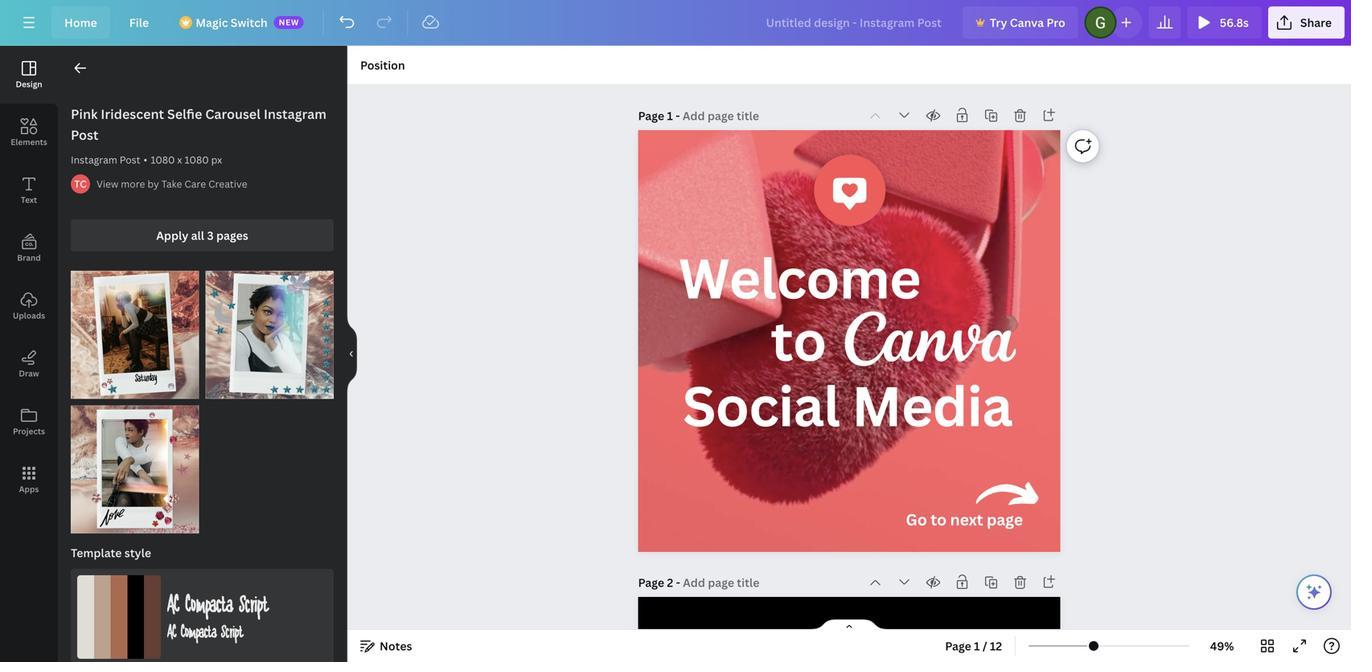 Task type: vqa. For each thing, say whether or not it's contained in the screenshot.
Tables
no



Task type: locate. For each thing, give the bounding box(es) containing it.
Page title text field
[[683, 108, 761, 124]]

elements
[[11, 137, 47, 148]]

- left page title text box
[[676, 108, 680, 124]]

56.8s
[[1220, 15, 1249, 30]]

1 vertical spatial script
[[222, 624, 244, 641]]

page left 2
[[638, 576, 665, 591]]

magic
[[196, 15, 228, 30]]

2
[[667, 576, 674, 591]]

page left page title text box
[[638, 108, 665, 124]]

instagram up view
[[71, 153, 117, 167]]

1080 left x
[[151, 153, 175, 167]]

pro
[[1047, 15, 1066, 30]]

0 horizontal spatial instagram
[[71, 153, 117, 167]]

welcome
[[679, 240, 921, 315]]

creative
[[208, 177, 247, 191]]

show pages image
[[811, 620, 888, 632]]

page
[[638, 108, 665, 124], [638, 576, 665, 591], [946, 639, 972, 655]]

view more by take care creative button
[[97, 176, 247, 192]]

social media
[[683, 368, 1013, 443]]

template style
[[71, 546, 151, 561]]

by
[[148, 177, 159, 191]]

- for page 2 -
[[676, 576, 681, 591]]

page for page 2
[[638, 576, 665, 591]]

1 left / at bottom
[[974, 639, 980, 655]]

apps
[[19, 484, 39, 495]]

1 vertical spatial ac
[[167, 624, 177, 641]]

ac compacta script ac compacta script
[[167, 594, 269, 641]]

0 vertical spatial compacta
[[186, 594, 234, 617]]

1 horizontal spatial 1080
[[185, 153, 209, 167]]

1 horizontal spatial 1
[[974, 639, 980, 655]]

1 vertical spatial instagram
[[71, 153, 117, 167]]

instagram post
[[71, 153, 140, 167]]

go
[[906, 509, 927, 531]]

0 horizontal spatial 1080
[[151, 153, 175, 167]]

compacta
[[186, 594, 234, 617], [182, 624, 217, 641]]

apply all 3 pages button
[[71, 220, 334, 252]]

view more by take care creative
[[97, 177, 247, 191]]

main menu bar
[[0, 0, 1352, 46]]

home
[[64, 15, 97, 30]]

pink iridescent selfie carousel instagram post element
[[71, 271, 199, 399], [206, 271, 334, 399], [71, 406, 199, 534]]

0 vertical spatial post
[[71, 126, 99, 144]]

1 vertical spatial page
[[638, 576, 665, 591]]

try canva pro button
[[963, 6, 1079, 39]]

1 - from the top
[[676, 108, 680, 124]]

brand
[[17, 253, 41, 264]]

1
[[667, 108, 673, 124], [974, 639, 980, 655]]

1080
[[151, 153, 175, 167], [185, 153, 209, 167]]

2 - from the top
[[676, 576, 681, 591]]

1 vertical spatial 1
[[974, 639, 980, 655]]

pink iridescent selfie carousel instagram post
[[71, 105, 327, 144]]

instagram right carousel
[[264, 105, 327, 123]]

1 inside button
[[974, 639, 980, 655]]

apply
[[156, 228, 189, 243]]

1 vertical spatial post
[[120, 153, 140, 167]]

post
[[71, 126, 99, 144], [120, 153, 140, 167]]

post inside pink iridescent selfie carousel instagram post
[[71, 126, 99, 144]]

0 vertical spatial ac
[[167, 594, 180, 617]]

1 left page title text box
[[667, 108, 673, 124]]

49% button
[[1197, 634, 1249, 660]]

1 vertical spatial to
[[931, 509, 947, 531]]

0 vertical spatial instagram
[[264, 105, 327, 123]]

1 horizontal spatial instagram
[[264, 105, 327, 123]]

ac
[[167, 594, 180, 617], [167, 624, 177, 641]]

0 vertical spatial script
[[240, 594, 269, 617]]

text
[[21, 195, 37, 206]]

try
[[990, 15, 1008, 30]]

page inside button
[[946, 639, 972, 655]]

brand button
[[0, 220, 58, 278]]

file button
[[116, 6, 162, 39]]

x
[[177, 153, 182, 167]]

pink iridescent selfie carousel instagram post image
[[71, 271, 199, 399], [206, 271, 334, 399], [71, 406, 199, 534]]

2 1080 from the left
[[185, 153, 209, 167]]

page left / at bottom
[[946, 639, 972, 655]]

1 for -
[[667, 108, 673, 124]]

post up more
[[120, 153, 140, 167]]

home link
[[51, 6, 110, 39]]

script
[[240, 594, 269, 617], [222, 624, 244, 641]]

3
[[207, 228, 214, 243]]

carousel
[[205, 105, 261, 123]]

take care creative image
[[71, 175, 90, 194]]

1080 right x
[[185, 153, 209, 167]]

page 1 / 12 button
[[939, 634, 1009, 660]]

draw
[[19, 369, 39, 379]]

0 vertical spatial 1
[[667, 108, 673, 124]]

0 horizontal spatial 1
[[667, 108, 673, 124]]

template
[[71, 546, 122, 561]]

- for page 1 -
[[676, 108, 680, 124]]

- right 2
[[676, 576, 681, 591]]

0 vertical spatial page
[[638, 108, 665, 124]]

0 vertical spatial -
[[676, 108, 680, 124]]

hide image
[[347, 316, 357, 393]]

post down pink
[[71, 126, 99, 144]]

-
[[676, 108, 680, 124], [676, 576, 681, 591]]

more
[[121, 177, 145, 191]]

to
[[771, 303, 827, 377], [931, 509, 947, 531]]

instagram
[[264, 105, 327, 123], [71, 153, 117, 167]]

apply all 3 pages
[[156, 228, 248, 243]]

0 vertical spatial to
[[771, 303, 827, 377]]

notes
[[380, 639, 412, 655]]

2 ac from the top
[[167, 624, 177, 641]]

take care creative element
[[71, 175, 90, 194]]

1 vertical spatial -
[[676, 576, 681, 591]]

page
[[987, 509, 1023, 531]]

12
[[990, 639, 1003, 655]]

side panel tab list
[[0, 46, 58, 509]]

2 vertical spatial page
[[946, 639, 972, 655]]

0 horizontal spatial post
[[71, 126, 99, 144]]

canva assistant image
[[1305, 583, 1324, 603]]

uploads
[[13, 311, 45, 321]]

instagram inside pink iridescent selfie carousel instagram post
[[264, 105, 327, 123]]

selfie
[[167, 105, 202, 123]]

notes button
[[354, 634, 419, 660]]

iridescent
[[101, 105, 164, 123]]

0 horizontal spatial to
[[771, 303, 827, 377]]



Task type: describe. For each thing, give the bounding box(es) containing it.
/
[[983, 639, 988, 655]]

px
[[211, 153, 222, 167]]

projects button
[[0, 393, 58, 451]]

canva
[[1010, 15, 1044, 30]]

page 1 -
[[638, 108, 683, 124]]

share
[[1301, 15, 1332, 30]]

1080 x 1080 px
[[151, 153, 222, 167]]

position button
[[354, 52, 412, 78]]

draw button
[[0, 336, 58, 393]]

49%
[[1211, 639, 1235, 655]]

elements button
[[0, 104, 58, 162]]

1 ac from the top
[[167, 594, 180, 617]]

design
[[16, 79, 42, 90]]

magic switch
[[196, 15, 268, 30]]

page for page 1
[[638, 108, 665, 124]]

go to next page
[[906, 509, 1023, 531]]

Design title text field
[[754, 6, 957, 39]]

text button
[[0, 162, 58, 220]]

1 horizontal spatial post
[[120, 153, 140, 167]]

take
[[161, 177, 182, 191]]

1 vertical spatial compacta
[[182, 624, 217, 641]]

pages
[[216, 228, 248, 243]]

uploads button
[[0, 278, 58, 336]]

view
[[97, 177, 119, 191]]

media
[[852, 368, 1013, 443]]

page 2 -
[[638, 576, 683, 591]]

next
[[951, 509, 984, 531]]

projects
[[13, 426, 45, 437]]

social
[[683, 368, 840, 443]]

1 horizontal spatial to
[[931, 509, 947, 531]]

page 1 / 12
[[946, 639, 1003, 655]]

all
[[191, 228, 204, 243]]

pink
[[71, 105, 98, 123]]

try canva pro
[[990, 15, 1066, 30]]

care
[[185, 177, 206, 191]]

share button
[[1269, 6, 1345, 39]]

apps button
[[0, 451, 58, 509]]

position
[[360, 58, 405, 73]]

switch
[[231, 15, 268, 30]]

new
[[279, 17, 299, 28]]

file
[[129, 15, 149, 30]]

design button
[[0, 46, 58, 104]]

style
[[125, 546, 151, 561]]

Page title text field
[[683, 575, 761, 591]]

56.8s button
[[1188, 6, 1262, 39]]

1 for /
[[974, 639, 980, 655]]

1 1080 from the left
[[151, 153, 175, 167]]



